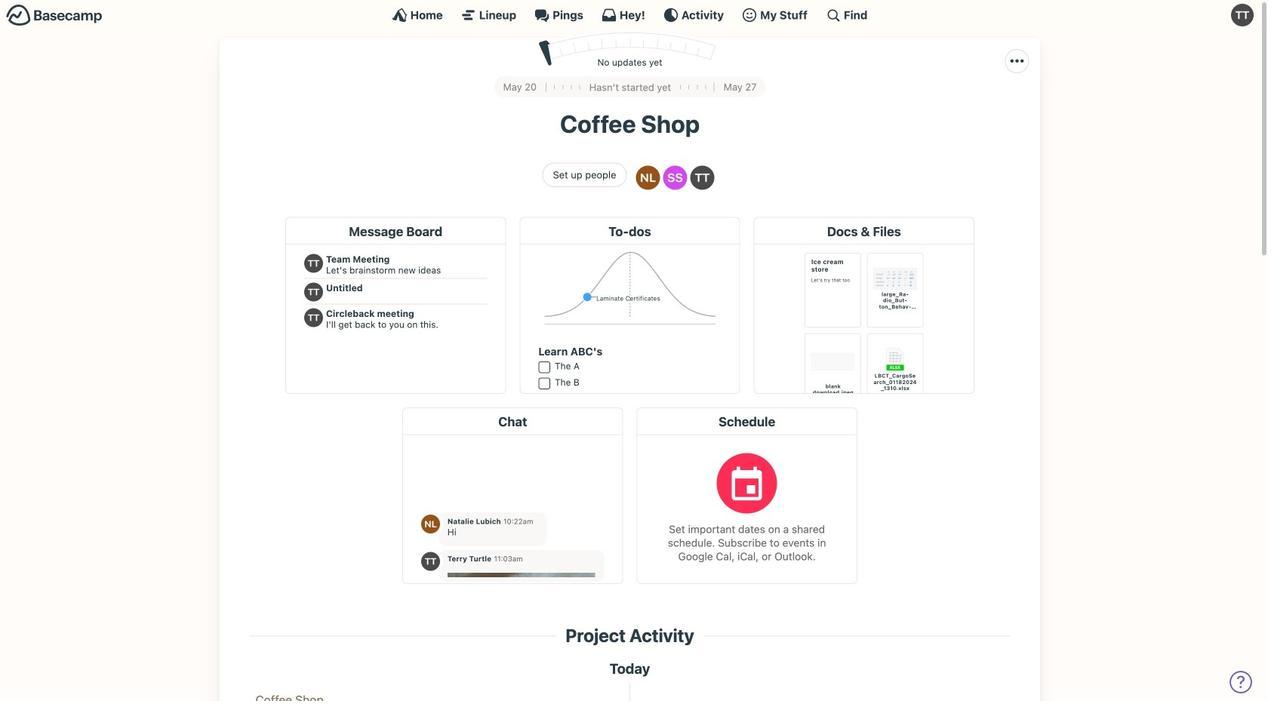 Task type: locate. For each thing, give the bounding box(es) containing it.
terry turtle image
[[690, 166, 715, 190]]

people on this project element
[[633, 163, 718, 202]]

terry turtle image
[[1231, 4, 1254, 26]]



Task type: describe. For each thing, give the bounding box(es) containing it.
keyboard shortcut: ⌘ + / image
[[826, 8, 841, 23]]

sarah silvers image
[[663, 166, 687, 190]]

main element
[[0, 0, 1260, 29]]

switch accounts image
[[6, 4, 103, 27]]

natalie lubich image
[[636, 166, 660, 190]]



Task type: vqa. For each thing, say whether or not it's contained in the screenshot.
document
no



